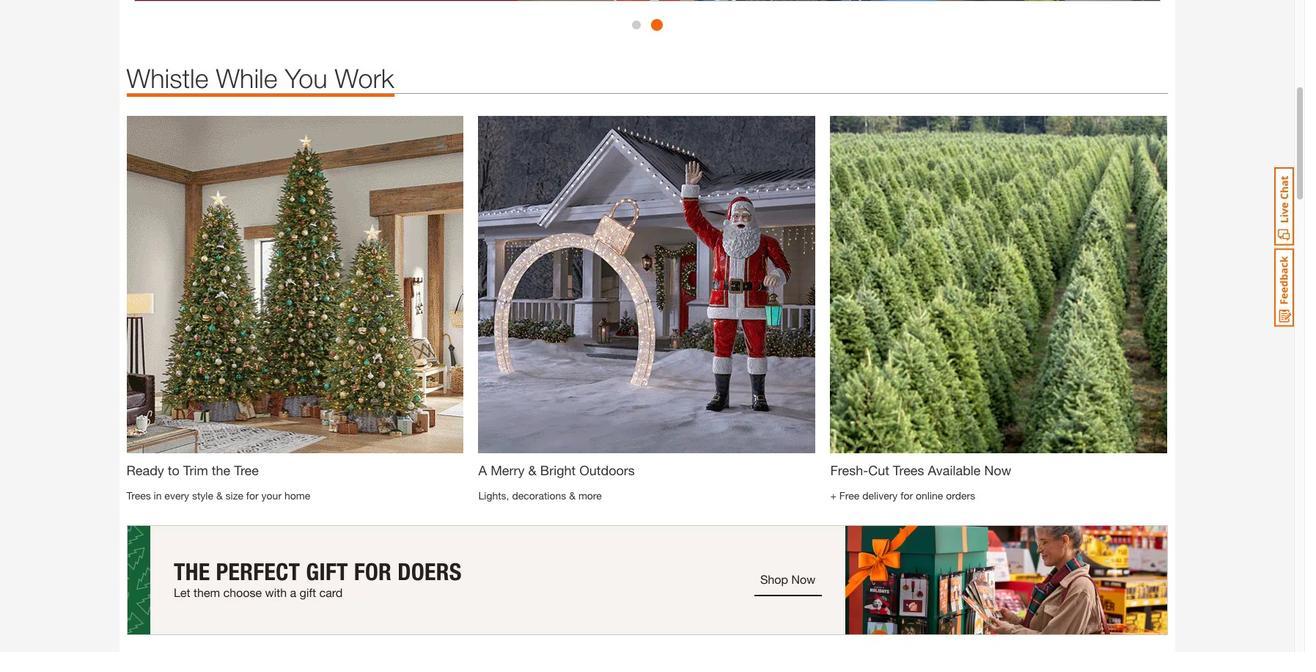 Task type: locate. For each thing, give the bounding box(es) containing it.
the perfect gift for doers - let them choose with a gift card. shop now image
[[127, 525, 1168, 635]]

merry
[[491, 462, 525, 478]]

1 horizontal spatial for
[[901, 489, 913, 502]]

size
[[226, 489, 244, 502]]

1  image from the left
[[127, 116, 464, 454]]

& for a
[[529, 462, 537, 478]]

ready
[[127, 462, 164, 478]]

2  image from the left
[[479, 116, 816, 454]]

1 horizontal spatial &
[[529, 462, 537, 478]]

live chat image
[[1275, 167, 1295, 246]]

0 horizontal spatial  image
[[127, 116, 464, 454]]

online
[[916, 489, 944, 502]]

& left 'size'
[[216, 489, 223, 502]]

& left 'more'
[[569, 489, 576, 502]]

outdoors
[[580, 462, 635, 478]]

up to 45% off select tools & tool accessories image
[[134, 0, 1161, 2]]

&
[[529, 462, 537, 478], [216, 489, 223, 502], [569, 489, 576, 502]]

& for lights,
[[569, 489, 576, 502]]

3  image from the left
[[831, 116, 1168, 454]]

every
[[165, 489, 189, 502]]

2 horizontal spatial &
[[569, 489, 576, 502]]

in
[[154, 489, 162, 502]]

+
[[831, 489, 837, 502]]

0 vertical spatial trees
[[893, 462, 925, 478]]

for right 'size'
[[246, 489, 259, 502]]

1 horizontal spatial  image
[[479, 116, 816, 454]]

orders
[[946, 489, 976, 502]]

while
[[216, 63, 278, 94]]

lights, decorations & more
[[479, 489, 602, 502]]

0 horizontal spatial for
[[246, 489, 259, 502]]

for
[[246, 489, 259, 502], [901, 489, 913, 502]]

trees
[[893, 462, 925, 478], [127, 489, 151, 502]]

to
[[168, 462, 180, 478]]

trees up + free delivery for online orders
[[893, 462, 925, 478]]

tree
[[234, 462, 259, 478]]

for left online
[[901, 489, 913, 502]]

a
[[479, 462, 487, 478]]

style
[[192, 489, 213, 502]]

 image
[[127, 116, 464, 454], [479, 116, 816, 454], [831, 116, 1168, 454]]

+ free delivery for online orders
[[831, 489, 976, 502]]

trees left in
[[127, 489, 151, 502]]

1 vertical spatial trees
[[127, 489, 151, 502]]

2 horizontal spatial  image
[[831, 116, 1168, 454]]

& right "merry"
[[529, 462, 537, 478]]

0 horizontal spatial trees
[[127, 489, 151, 502]]



Task type: vqa. For each thing, say whether or not it's contained in the screenshot.
Add associated with 41 in stock
no



Task type: describe. For each thing, give the bounding box(es) containing it.
available
[[928, 462, 981, 478]]

free
[[840, 489, 860, 502]]

trees in every style & size for your home
[[127, 489, 310, 502]]

 image for now
[[831, 116, 1168, 454]]

trim
[[183, 462, 208, 478]]

a merry & bright outdoors
[[479, 462, 635, 478]]

fresh-
[[831, 462, 869, 478]]

more
[[579, 489, 602, 502]]

whistle
[[127, 63, 209, 94]]

the
[[212, 462, 230, 478]]

feedback link image
[[1275, 248, 1295, 327]]

 image for outdoors
[[479, 116, 816, 454]]

cut
[[869, 462, 890, 478]]

bright
[[540, 462, 576, 478]]

whistle while you work
[[127, 63, 395, 94]]

2 for from the left
[[901, 489, 913, 502]]

you
[[285, 63, 328, 94]]

delivery
[[863, 489, 898, 502]]

ready to trim the tree
[[127, 462, 259, 478]]

1 for from the left
[[246, 489, 259, 502]]

lights,
[[479, 489, 509, 502]]

fresh-cut trees available now
[[831, 462, 1012, 478]]

your
[[262, 489, 282, 502]]

decorations
[[512, 489, 567, 502]]

 image for tree
[[127, 116, 464, 454]]

0 horizontal spatial &
[[216, 489, 223, 502]]

now
[[985, 462, 1012, 478]]

work
[[335, 63, 395, 94]]

1 horizontal spatial trees
[[893, 462, 925, 478]]

home
[[285, 489, 310, 502]]



